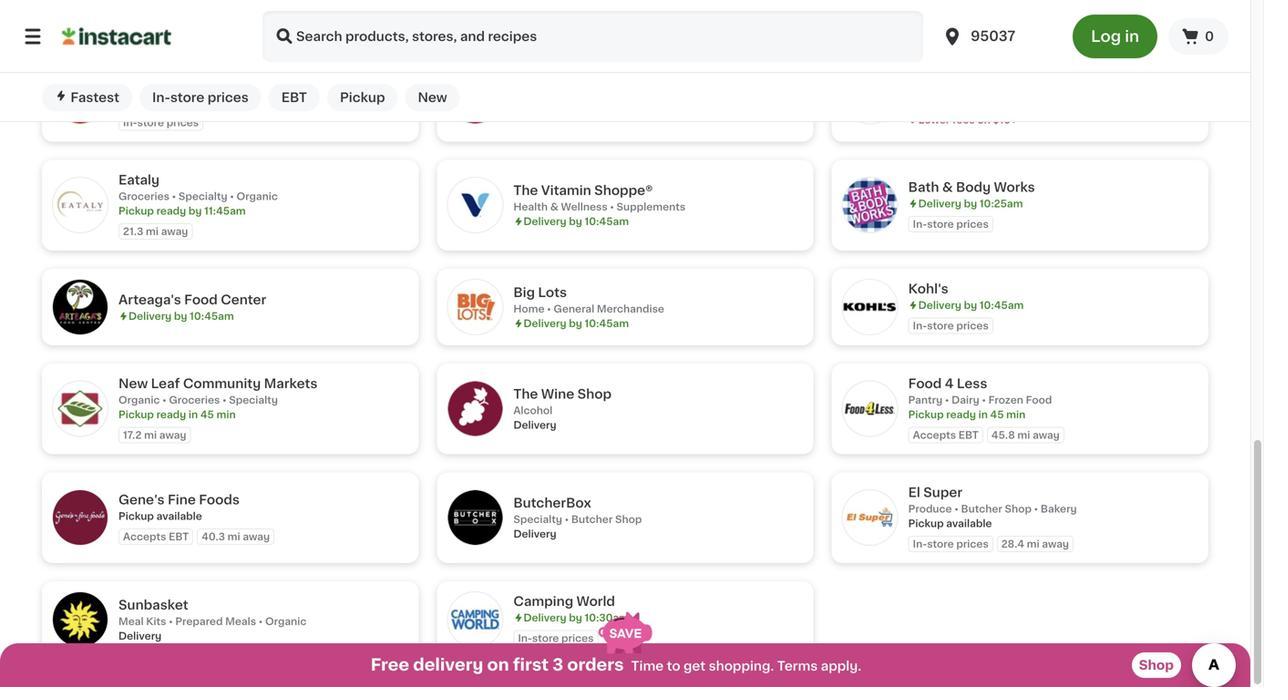 Task type: vqa. For each thing, say whether or not it's contained in the screenshot.
Butcherbox
yes



Task type: locate. For each thing, give the bounding box(es) containing it.
food
[[184, 293, 218, 306], [909, 377, 942, 390], [1026, 395, 1053, 405]]

store
[[928, 9, 954, 19], [170, 91, 205, 104], [137, 117, 164, 128], [928, 219, 954, 229], [928, 321, 954, 331], [928, 539, 954, 549], [532, 634, 559, 644]]

accepts
[[913, 430, 957, 440], [123, 532, 166, 542]]

food left center
[[184, 293, 218, 306]]

pickup button
[[327, 84, 398, 111]]

min for community
[[217, 410, 236, 420]]

community
[[183, 377, 261, 390]]

in-
[[913, 9, 928, 19], [152, 91, 170, 104], [123, 117, 137, 128], [913, 219, 928, 229], [913, 321, 928, 331], [913, 539, 928, 549], [518, 634, 532, 644]]

gene's fine foods image
[[53, 491, 108, 545]]

away right 21.3
[[161, 226, 188, 236]]

0 vertical spatial new
[[418, 91, 447, 104]]

the
[[514, 184, 538, 197], [514, 388, 538, 401]]

None search field
[[263, 11, 924, 62]]

1 vertical spatial groceries
[[169, 395, 220, 405]]

shop left close icon
[[1140, 659, 1174, 672]]

pickup up 17.2
[[119, 410, 154, 420]]

by
[[174, 97, 187, 107], [964, 199, 978, 209], [189, 206, 202, 216], [569, 217, 582, 227], [964, 301, 978, 311], [174, 311, 187, 321], [569, 319, 582, 329], [569, 613, 582, 623]]

in
[[1125, 29, 1140, 44], [189, 410, 198, 420], [979, 410, 988, 420]]

1 horizontal spatial in
[[979, 410, 988, 420]]

10:45am for big lots
[[585, 319, 629, 329]]

groceries inside the new leaf community markets organic • groceries • specialty pickup ready in 45 min
[[169, 395, 220, 405]]

butcher down butcherbox
[[572, 515, 613, 525]]

0 vertical spatial organic
[[237, 191, 278, 201]]

organic up 11:45am
[[237, 191, 278, 201]]

available down super
[[947, 519, 992, 529]]

1 vertical spatial &
[[550, 202, 559, 212]]

1 vertical spatial on
[[487, 657, 509, 673]]

delivery down butcherbox
[[514, 529, 557, 539]]

specialty down butcherbox
[[514, 515, 563, 525]]

2 the from the top
[[514, 388, 538, 401]]

delivery inside the sunbasket meal kits • prepared meals • organic delivery
[[119, 631, 162, 641]]

1 horizontal spatial ebt
[[282, 91, 307, 104]]

1 vertical spatial ebt
[[959, 430, 979, 440]]

food right frozen
[[1026, 395, 1053, 405]]

log in
[[1092, 29, 1140, 44]]

pickup inside the el super produce • butcher shop • bakery pickup available
[[909, 519, 944, 529]]

10:45am down arteaga's food center
[[190, 311, 234, 321]]

new
[[418, 91, 447, 104], [119, 377, 148, 390]]

in-store prices up 95037
[[913, 9, 989, 19]]

0 vertical spatial butcher
[[962, 504, 1003, 514]]

specialty up 11:45am
[[179, 191, 228, 201]]

in down community
[[189, 410, 198, 420]]

away right 17.2
[[159, 430, 186, 440]]

by left 11:45am
[[189, 206, 202, 216]]

2 horizontal spatial ebt
[[959, 430, 979, 440]]

ready inside the new leaf community markets organic • groceries • specialty pickup ready in 45 min
[[156, 410, 186, 420]]

1 min from the left
[[217, 410, 236, 420]]

2 horizontal spatial in
[[1125, 29, 1140, 44]]

frozen
[[989, 395, 1024, 405]]

min down community
[[217, 410, 236, 420]]

food 4 less pantry • dairy • frozen food pickup ready in 45 min
[[909, 377, 1053, 420]]

2 vertical spatial food
[[1026, 395, 1053, 405]]

0 horizontal spatial accepts
[[123, 532, 166, 542]]

groceries down eataly at left top
[[119, 191, 170, 201]]

•
[[175, 82, 179, 92], [172, 191, 176, 201], [230, 191, 234, 201], [610, 202, 614, 212], [547, 304, 551, 314], [162, 395, 167, 405], [222, 395, 227, 405], [945, 395, 950, 405], [982, 395, 987, 405], [955, 504, 959, 514], [1035, 504, 1039, 514], [565, 515, 569, 525], [169, 617, 173, 627], [259, 617, 263, 627]]

1 horizontal spatial butcher
[[962, 504, 1003, 514]]

shop right wine
[[578, 388, 612, 401]]

min for less
[[1007, 410, 1026, 420]]

• right stationery
[[175, 82, 179, 92]]

new inside the new leaf community markets organic • groceries • specialty pickup ready in 45 min
[[119, 377, 148, 390]]

in-store prices
[[913, 9, 989, 19], [152, 91, 249, 104], [123, 117, 199, 128], [913, 219, 989, 229], [913, 321, 989, 331], [913, 539, 989, 549], [518, 634, 594, 644]]

delivery down camping
[[524, 613, 567, 623]]

10:30am
[[585, 613, 629, 623]]

45 inside 'food 4 less pantry • dairy • frozen food pickup ready in 45 min'
[[991, 410, 1004, 420]]

specialty inside the new leaf community markets organic • groceries • specialty pickup ready in 45 min
[[229, 395, 278, 405]]

away right 40.3
[[243, 532, 270, 542]]

&
[[943, 181, 953, 194], [550, 202, 559, 212]]

• inside big lots home • general merchandise
[[547, 304, 551, 314]]

close image
[[1209, 655, 1231, 677]]

eataly image
[[53, 178, 108, 233]]

delivery inside the wine shop alcohol delivery
[[514, 420, 557, 430]]

1 vertical spatial specialty
[[229, 395, 278, 405]]

• down lots
[[547, 304, 551, 314]]

2 min from the left
[[1007, 410, 1026, 420]]

el super produce • butcher shop • bakery pickup available
[[909, 486, 1077, 529]]

the inside the wine shop alcohol delivery
[[514, 388, 538, 401]]

ready inside the eataly groceries • specialty • organic pickup ready by 11:45am
[[156, 206, 186, 216]]

1 vertical spatial new
[[119, 377, 148, 390]]

0 vertical spatial &
[[943, 181, 953, 194]]

0 vertical spatial the
[[514, 184, 538, 197]]

0 vertical spatial accepts
[[913, 430, 957, 440]]

min inside the new leaf community markets organic • groceries • specialty pickup ready in 45 min
[[217, 410, 236, 420]]

prices up 95037
[[957, 9, 989, 19]]

• down community
[[222, 395, 227, 405]]

1 vertical spatial food
[[909, 377, 942, 390]]

in inside 'food 4 less pantry • dairy • frozen food pickup ready in 45 min'
[[979, 410, 988, 420]]

mi right 40.3
[[228, 532, 240, 542]]

fine
[[168, 494, 196, 506]]

delivery by 10:45am down general
[[524, 319, 629, 329]]

delivery down kohl's at the top
[[919, 301, 962, 311]]

45 inside the new leaf community markets organic • groceries • specialty pickup ready in 45 min
[[200, 410, 214, 420]]

delivery down bath
[[919, 199, 962, 209]]

delivery down home
[[524, 319, 567, 329]]

1 horizontal spatial new
[[418, 91, 447, 104]]

in inside the new leaf community markets organic • groceries • specialty pickup ready in 45 min
[[189, 410, 198, 420]]

1 horizontal spatial accepts
[[913, 430, 957, 440]]

away for 45.8 mi away
[[1033, 430, 1060, 440]]

1 horizontal spatial accepts ebt
[[913, 430, 979, 440]]

butcher
[[962, 504, 1003, 514], [572, 515, 613, 525]]

0 vertical spatial ebt
[[282, 91, 307, 104]]

fastest
[[71, 91, 119, 104]]

0 horizontal spatial &
[[550, 202, 559, 212]]

in for pantry
[[979, 410, 988, 420]]

ready inside 'food 4 less pantry • dairy • frozen food pickup ready in 45 min'
[[947, 410, 976, 420]]

markets
[[264, 377, 318, 390]]

free delivery on first 3 orders main content
[[0, 0, 1251, 688]]

accepts ebt for 45.8 mi away
[[913, 430, 979, 440]]

gene's fine foods pickup available
[[119, 494, 240, 521]]

0 button
[[1169, 18, 1229, 55]]

delivery down arteaga's
[[129, 311, 172, 321]]

in down dairy
[[979, 410, 988, 420]]

• down the shoppe®
[[610, 202, 614, 212]]

mi for 45.8
[[1018, 430, 1031, 440]]

delivery by 10:45am for staples
[[129, 97, 234, 107]]

10:45am for the vitamin shoppe®
[[585, 217, 629, 227]]

by down arteaga's food center
[[174, 311, 187, 321]]

available down fine
[[156, 511, 202, 521]]

2 vertical spatial organic
[[265, 617, 307, 627]]

pickup up 21.3
[[119, 206, 154, 216]]

2 horizontal spatial food
[[1026, 395, 1053, 405]]

fees
[[953, 115, 975, 125]]

7-
[[909, 68, 922, 81]]

get
[[684, 660, 706, 673]]

10:45am for staples
[[190, 97, 234, 107]]

gene's
[[119, 494, 165, 506]]

mi right the 28.4
[[1027, 539, 1040, 549]]

in- down stationery
[[123, 117, 137, 128]]

away right 45.8
[[1033, 430, 1060, 440]]

10:45am down electronics
[[190, 97, 234, 107]]

in-store prices button
[[140, 84, 261, 111]]

45
[[200, 410, 214, 420], [991, 410, 1004, 420]]

1 vertical spatial organic
[[119, 395, 160, 405]]

shop
[[578, 388, 612, 401], [1005, 504, 1032, 514], [615, 515, 642, 525], [1140, 659, 1174, 672]]

groceries
[[119, 191, 170, 201], [169, 395, 220, 405]]

mi
[[146, 226, 159, 236], [144, 430, 157, 440], [1018, 430, 1031, 440], [228, 532, 240, 542], [1027, 539, 1040, 549]]

2 vertical spatial specialty
[[514, 515, 563, 525]]

sunbasket image
[[53, 593, 108, 647]]

alcohol
[[514, 406, 553, 416]]

pickup down gene's
[[119, 511, 154, 521]]

0 horizontal spatial 45
[[200, 410, 214, 420]]

delivery down meal on the bottom
[[119, 631, 162, 641]]

1 45 from the left
[[200, 410, 214, 420]]

10:45am
[[190, 97, 234, 107], [585, 217, 629, 227], [980, 301, 1024, 311], [190, 311, 234, 321], [585, 319, 629, 329]]

available
[[156, 511, 202, 521], [947, 519, 992, 529]]

general
[[554, 304, 595, 314]]

pickup inside 'food 4 less pantry • dairy • frozen food pickup ready in 45 min'
[[909, 410, 944, 420]]

specialty down community
[[229, 395, 278, 405]]

new leaf community markets image
[[53, 382, 108, 436]]

in-store prices down produce
[[913, 539, 989, 549]]

delivery by 10:45am down wellness
[[524, 217, 629, 227]]

delivery by 10:45am down staples stationery • electronics on the left of page
[[129, 97, 234, 107]]

• down butcherbox
[[565, 515, 569, 525]]

pickup inside the new leaf community markets organic • groceries • specialty pickup ready in 45 min
[[119, 410, 154, 420]]

45 down frozen
[[991, 410, 1004, 420]]

0 vertical spatial food
[[184, 293, 218, 306]]

in-store prices down stationery
[[123, 117, 199, 128]]

1 vertical spatial accepts
[[123, 532, 166, 542]]

dairy
[[952, 395, 980, 405]]

17.2
[[123, 430, 142, 440]]

mi right 17.2
[[144, 430, 157, 440]]

leaf
[[151, 377, 180, 390]]

3
[[553, 657, 564, 673]]

the up alcohol
[[514, 388, 538, 401]]

ebt left pickup button
[[282, 91, 307, 104]]

min inside 'food 4 less pantry • dairy • frozen food pickup ready in 45 min'
[[1007, 410, 1026, 420]]

delivery by 10:45am for big lots
[[524, 319, 629, 329]]

groceries down community
[[169, 395, 220, 405]]

1 horizontal spatial 45
[[991, 410, 1004, 420]]

10:45am down "the vitamin shoppe® health & wellness • supplements" on the top of page
[[585, 217, 629, 227]]

2 45 from the left
[[991, 410, 1004, 420]]

new left leaf
[[119, 377, 148, 390]]

40.3
[[202, 532, 225, 542]]

0 vertical spatial on
[[978, 115, 991, 125]]

1 horizontal spatial min
[[1007, 410, 1026, 420]]

the up health
[[514, 184, 538, 197]]

by down general
[[569, 319, 582, 329]]

in- down staples
[[152, 91, 170, 104]]

0 horizontal spatial available
[[156, 511, 202, 521]]

10:45am down merchandise
[[585, 319, 629, 329]]

2 horizontal spatial specialty
[[514, 515, 563, 525]]

camping world image
[[448, 593, 503, 647]]

accepts ebt down dairy
[[913, 430, 979, 440]]

new inside button
[[418, 91, 447, 104]]

organic inside the sunbasket meal kits • prepared meals • organic delivery
[[265, 617, 307, 627]]

0 vertical spatial groceries
[[119, 191, 170, 201]]

pickup inside pickup button
[[340, 91, 385, 104]]

& down the vitamin
[[550, 202, 559, 212]]

1 horizontal spatial available
[[947, 519, 992, 529]]

accepts for 45.8 mi away
[[913, 430, 957, 440]]

prices left the ebt button
[[208, 91, 249, 104]]

specialty inside the eataly groceries • specialty • organic pickup ready by 11:45am
[[179, 191, 228, 201]]

in-store prices down staples
[[152, 91, 249, 104]]

0 horizontal spatial food
[[184, 293, 218, 306]]

pickup down pantry
[[909, 410, 944, 420]]

on right fees
[[978, 115, 991, 125]]

delivery down alcohol
[[514, 420, 557, 430]]

in for markets
[[189, 410, 198, 420]]

mi right 45.8
[[1018, 430, 1031, 440]]

accepts ebt down the gene's fine foods pickup available
[[123, 532, 189, 542]]

0 horizontal spatial accepts ebt
[[123, 532, 189, 542]]

0 horizontal spatial specialty
[[179, 191, 228, 201]]

45.8
[[992, 430, 1016, 440]]

by up less
[[964, 301, 978, 311]]

min down frozen
[[1007, 410, 1026, 420]]

1 the from the top
[[514, 184, 538, 197]]

45 down community
[[200, 410, 214, 420]]

away for 40.3 mi away
[[243, 532, 270, 542]]

0 horizontal spatial on
[[487, 657, 509, 673]]

1 vertical spatial accepts ebt
[[123, 532, 189, 542]]

the inside "the vitamin shoppe® health & wellness • supplements"
[[514, 184, 538, 197]]

butcherbox image
[[448, 491, 503, 545]]

21.3 mi away
[[123, 226, 188, 236]]

away down "bakery"
[[1042, 539, 1070, 549]]

0 horizontal spatial in
[[189, 410, 198, 420]]

2 vertical spatial ebt
[[169, 532, 189, 542]]

bath & body works image
[[843, 178, 898, 233]]

available inside the gene's fine foods pickup available
[[156, 511, 202, 521]]

body
[[956, 181, 991, 194]]

away
[[161, 226, 188, 236], [159, 430, 186, 440], [1033, 430, 1060, 440], [243, 532, 270, 542], [1042, 539, 1070, 549]]

wellness
[[561, 202, 608, 212]]

0 vertical spatial accepts ebt
[[913, 430, 979, 440]]

big lots image
[[448, 280, 503, 335]]

less
[[957, 377, 988, 390]]

0 vertical spatial specialty
[[179, 191, 228, 201]]

shop up world
[[615, 515, 642, 525]]

lower
[[919, 115, 950, 125]]

shop inside the el super produce • butcher shop • bakery pickup available
[[1005, 504, 1032, 514]]

1 horizontal spatial on
[[978, 115, 991, 125]]

1 horizontal spatial specialty
[[229, 395, 278, 405]]

1 vertical spatial the
[[514, 388, 538, 401]]

ebt
[[282, 91, 307, 104], [959, 430, 979, 440], [169, 532, 189, 542]]

1 vertical spatial butcher
[[572, 515, 613, 525]]

0 horizontal spatial butcher
[[572, 515, 613, 525]]

0 horizontal spatial new
[[119, 377, 148, 390]]

mi for 40.3
[[228, 532, 240, 542]]

0 horizontal spatial min
[[217, 410, 236, 420]]

1 horizontal spatial food
[[909, 377, 942, 390]]

new right pickup button
[[418, 91, 447, 104]]

in- down bath
[[913, 219, 928, 229]]

by inside the eataly groceries • specialty • organic pickup ready by 11:45am
[[189, 206, 202, 216]]

• right kits at the bottom left of the page
[[169, 617, 173, 627]]

delivery by 10:25am
[[919, 199, 1023, 209]]

ready for new
[[156, 410, 186, 420]]

organic
[[237, 191, 278, 201], [119, 395, 160, 405], [265, 617, 307, 627]]

28.4
[[1002, 539, 1025, 549]]

food up pantry
[[909, 377, 942, 390]]

organic right 'meals'
[[265, 617, 307, 627]]

in-store prices inside button
[[152, 91, 249, 104]]

delivery by 10:45am
[[129, 97, 234, 107], [524, 217, 629, 227], [919, 301, 1024, 311], [129, 311, 234, 321], [524, 319, 629, 329]]

pickup right the ebt button
[[340, 91, 385, 104]]

groceries inside the eataly groceries • specialty • organic pickup ready by 11:45am
[[119, 191, 170, 201]]

el super image
[[843, 491, 898, 545]]

0 horizontal spatial ebt
[[169, 532, 189, 542]]



Task type: describe. For each thing, give the bounding box(es) containing it.
• down leaf
[[162, 395, 167, 405]]

prices down delivery by 10:30am
[[562, 634, 594, 644]]

on for delivery
[[487, 657, 509, 673]]

the vitamin shoppe® health & wellness • supplements
[[514, 184, 686, 212]]

free delivery on first 3 orders time to get shopping. terms apply.
[[371, 657, 862, 673]]

eataly groceries • specialty • organic pickup ready by 11:45am
[[119, 174, 278, 216]]

arteaga's
[[119, 293, 181, 306]]

terms
[[778, 660, 818, 673]]

in- down produce
[[913, 539, 928, 549]]

bakery
[[1041, 504, 1077, 514]]

organic inside the new leaf community markets organic • groceries • specialty pickup ready in 45 min
[[119, 395, 160, 405]]

meal
[[119, 617, 144, 627]]

ebt for 40.3 mi away
[[169, 532, 189, 542]]

ebt for 45.8 mi away
[[959, 430, 979, 440]]

mi for 28.4
[[1027, 539, 1040, 549]]

available inside the el super produce • butcher shop • bakery pickup available
[[947, 519, 992, 529]]

& inside "the vitamin shoppe® health & wellness • supplements"
[[550, 202, 559, 212]]

delivery by 10:45am for the vitamin shoppe®
[[524, 217, 629, 227]]

in- inside button
[[152, 91, 170, 104]]

7-eleven
[[909, 68, 965, 81]]

ebt inside button
[[282, 91, 307, 104]]

delivery inside butcherbox specialty • butcher shop delivery
[[514, 529, 557, 539]]

sunbasket
[[119, 599, 188, 612]]

10:25am
[[980, 199, 1023, 209]]

ready for food
[[947, 410, 976, 420]]

delivery by 10:45am down arteaga's food center
[[129, 311, 234, 321]]

45 for community
[[200, 410, 214, 420]]

bath
[[909, 181, 940, 194]]

new for new
[[418, 91, 447, 104]]

vitamin
[[541, 184, 592, 197]]

merchandise
[[597, 304, 665, 314]]

95037 button
[[942, 11, 1051, 62]]

• left "bakery"
[[1035, 504, 1039, 514]]

95037
[[971, 30, 1016, 43]]

45 for less
[[991, 410, 1004, 420]]

45.8 mi away
[[992, 430, 1060, 440]]

shop button
[[1132, 653, 1182, 678]]

pantry
[[909, 395, 943, 405]]

40.3 mi away
[[202, 532, 270, 542]]

el
[[909, 486, 921, 499]]

in-store prices up 3
[[518, 634, 594, 644]]

shop inside butcherbox specialty • butcher shop delivery
[[615, 515, 642, 525]]

4
[[945, 377, 954, 390]]

ebt button
[[269, 84, 320, 111]]

instacart logo image
[[62, 26, 171, 47]]

prices inside button
[[208, 91, 249, 104]]

by down wellness
[[569, 217, 582, 227]]

log in button
[[1073, 15, 1158, 58]]

pickup inside the eataly groceries • specialty • organic pickup ready by 11:45am
[[119, 206, 154, 216]]

apply.
[[821, 660, 862, 673]]

95037 button
[[931, 11, 1062, 62]]

new for new leaf community markets organic • groceries • specialty pickup ready in 45 min
[[119, 377, 148, 390]]

away for 28.4 mi away
[[1042, 539, 1070, 549]]

eataly
[[119, 174, 160, 186]]

mi for 21.3
[[146, 226, 159, 236]]

sunbasket meal kits • prepared meals • organic delivery
[[119, 599, 307, 641]]

the wine shop image
[[448, 382, 503, 436]]

by down staples stationery • electronics on the left of page
[[174, 97, 187, 107]]

• right 'meals'
[[259, 617, 263, 627]]

foods
[[199, 494, 240, 506]]

specialty inside butcherbox specialty • butcher shop delivery
[[514, 515, 563, 525]]

prices left the 28.4
[[957, 539, 989, 549]]

fastest button
[[42, 84, 132, 111]]

the for the vitamin shoppe®
[[514, 184, 538, 197]]

• inside staples stationery • electronics
[[175, 82, 179, 92]]

delivery by 10:45am down kohl's at the top
[[919, 301, 1024, 311]]

prices down delivery by 10:25am
[[957, 219, 989, 229]]

organic inside the eataly groceries • specialty • organic pickup ready by 11:45am
[[237, 191, 278, 201]]

in-store prices down kohl's at the top
[[913, 321, 989, 331]]

• right dairy
[[982, 395, 987, 405]]

supplements
[[617, 202, 686, 212]]

lots
[[538, 286, 567, 299]]

arteaga's food center
[[119, 293, 266, 306]]

butcherbox
[[514, 497, 592, 510]]

mi for 17.2
[[144, 430, 157, 440]]

shoppe®
[[595, 184, 653, 197]]

delivery down health
[[524, 217, 567, 227]]

$10+
[[993, 115, 1017, 125]]

on for fees
[[978, 115, 991, 125]]

delivery by 10:30am
[[524, 613, 629, 623]]

stationery
[[119, 82, 173, 92]]

in- up 7-
[[913, 9, 928, 19]]

• inside butcherbox specialty • butcher shop delivery
[[565, 515, 569, 525]]

staples stationery • electronics
[[119, 65, 240, 92]]

arteaga's food center image
[[53, 280, 108, 335]]

• inside "the vitamin shoppe® health & wellness • supplements"
[[610, 202, 614, 212]]

center
[[221, 293, 266, 306]]

butcher inside butcherbox specialty • butcher shop delivery
[[572, 515, 613, 525]]

electronics
[[182, 82, 240, 92]]

bath & body works
[[909, 181, 1036, 194]]

save image
[[599, 612, 652, 654]]

log
[[1092, 29, 1122, 44]]

• down 4
[[945, 395, 950, 405]]

prices up less
[[957, 321, 989, 331]]

shopping.
[[709, 660, 774, 673]]

first
[[513, 657, 549, 673]]

prepared
[[175, 617, 223, 627]]

home
[[514, 304, 545, 314]]

Search field
[[263, 11, 924, 62]]

away for 21.3 mi away
[[161, 226, 188, 236]]

accepts ebt for 40.3 mi away
[[123, 532, 189, 542]]

butcher inside the el super produce • butcher shop • bakery pickup available
[[962, 504, 1003, 514]]

kohl's image
[[843, 280, 898, 335]]

to
[[667, 660, 681, 673]]

accepts for 40.3 mi away
[[123, 532, 166, 542]]

• down super
[[955, 504, 959, 514]]

• up 11:45am
[[230, 191, 234, 201]]

produce
[[909, 504, 952, 514]]

free
[[371, 657, 409, 673]]

super
[[924, 486, 963, 499]]

kits
[[146, 617, 166, 627]]

world
[[577, 596, 615, 608]]

the for the wine shop
[[514, 388, 538, 401]]

food 4 less image
[[843, 382, 898, 436]]

0
[[1205, 30, 1215, 43]]

17.2 mi away
[[123, 430, 186, 440]]

meals
[[225, 617, 256, 627]]

in- up first
[[518, 634, 532, 644]]

butcherbox specialty • butcher shop delivery
[[514, 497, 642, 539]]

camping world
[[514, 596, 615, 608]]

shop inside the wine shop alcohol delivery
[[578, 388, 612, 401]]

the wine shop alcohol delivery
[[514, 388, 612, 430]]

by down the camping world
[[569, 613, 582, 623]]

in-store prices down delivery by 10:25am
[[913, 219, 989, 229]]

works
[[994, 181, 1036, 194]]

big lots home • general merchandise
[[514, 286, 665, 314]]

kohl's
[[909, 283, 949, 296]]

shop inside button
[[1140, 659, 1174, 672]]

28.4 mi away
[[1002, 539, 1070, 549]]

staples
[[119, 65, 168, 77]]

new leaf community markets organic • groceries • specialty pickup ready in 45 min
[[119, 377, 318, 420]]

in- down kohl's at the top
[[913, 321, 928, 331]]

21.3
[[123, 226, 143, 236]]

camping
[[514, 596, 574, 608]]

1 horizontal spatial &
[[943, 181, 953, 194]]

by down bath & body works
[[964, 199, 978, 209]]

lower fees on $10+
[[919, 115, 1017, 125]]

prices down in-store prices button
[[167, 117, 199, 128]]

the vitamin shoppe® image
[[448, 178, 503, 233]]

time
[[631, 660, 664, 673]]

away for 17.2 mi away
[[159, 430, 186, 440]]

delivery down stationery
[[129, 97, 172, 107]]

pickup inside the gene's fine foods pickup available
[[119, 511, 154, 521]]

big
[[514, 286, 535, 299]]

wine
[[541, 388, 575, 401]]

in inside button
[[1125, 29, 1140, 44]]

health
[[514, 202, 548, 212]]

11:45am
[[204, 206, 246, 216]]

eleven
[[922, 68, 965, 81]]

delivery
[[413, 657, 484, 673]]

• up the "21.3 mi away"
[[172, 191, 176, 201]]

store inside button
[[170, 91, 205, 104]]

in-store prices link
[[832, 0, 1209, 33]]

10:45am up less
[[980, 301, 1024, 311]]



